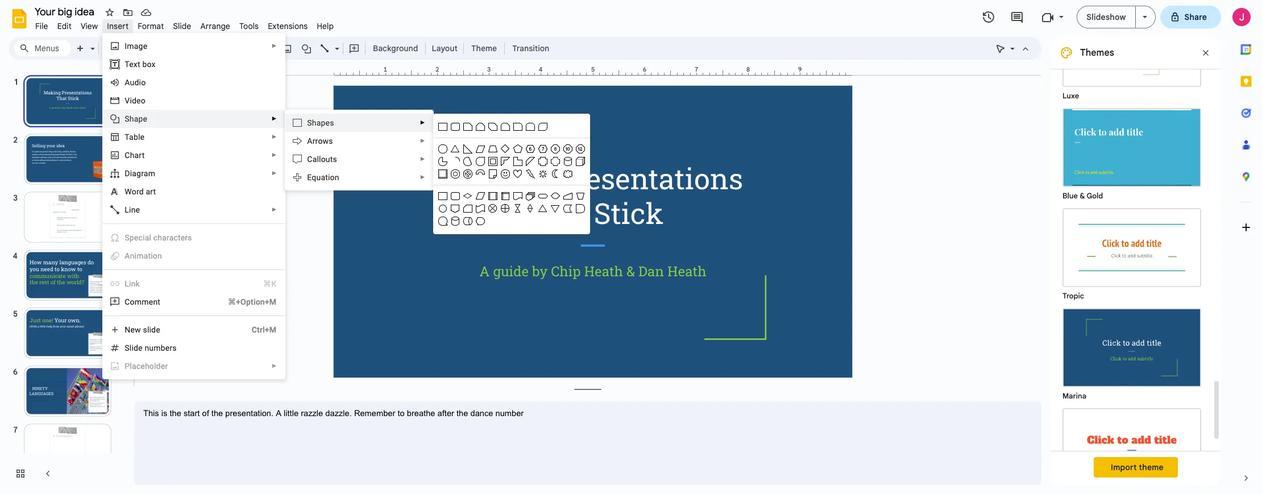 Task type: describe. For each thing, give the bounding box(es) containing it.
gold
[[1087, 191, 1104, 201]]

sun image
[[537, 168, 550, 180]]

hexagon image
[[525, 143, 537, 155]]

diagonal stripe image
[[525, 155, 537, 168]]

can image
[[562, 155, 575, 168]]

4 row from the top
[[437, 168, 587, 180]]

regular pentagon image
[[512, 143, 525, 155]]

layout
[[432, 43, 458, 53]]

art for c h art
[[135, 151, 145, 160]]

flowchart: merge image
[[550, 203, 562, 215]]

flowchart: connector image
[[437, 203, 450, 215]]

video v element
[[125, 96, 149, 105]]

flowchart: magnetic disk image
[[450, 215, 462, 228]]

file
[[35, 21, 48, 31]]

format menu item
[[133, 19, 169, 33]]

v
[[125, 96, 130, 105]]

ord
[[132, 187, 144, 196]]

help menu item
[[312, 19, 339, 33]]

hape
[[130, 114, 147, 123]]

flowchart: terminator image
[[537, 190, 550, 203]]

moon image
[[550, 168, 562, 180]]

a rrows
[[307, 137, 333, 146]]

flowchart: stored data image
[[562, 203, 575, 215]]

cell up the flowchart: manual operation image
[[575, 168, 587, 180]]

Luxe radio
[[1058, 2, 1208, 102]]

teardrop image
[[475, 155, 487, 168]]

b
[[134, 133, 138, 142]]

rounded rectangle image
[[450, 121, 462, 133]]

n ew slide
[[125, 325, 160, 334]]

flowchart: internal storage image
[[500, 190, 512, 203]]

h
[[130, 151, 135, 160]]

Blue & Gold radio
[[1058, 102, 1208, 203]]

round same side corner rectangle image
[[525, 121, 537, 133]]

transition
[[513, 43, 550, 53]]

k
[[136, 279, 140, 288]]

c
[[139, 233, 143, 242]]

menu item containing a
[[103, 247, 285, 265]]

ext
[[129, 60, 140, 69]]

view
[[81, 21, 98, 31]]

u
[[130, 78, 135, 87]]

lightning bolt image
[[525, 168, 537, 180]]

ment
[[142, 298, 160, 307]]

c allouts
[[307, 155, 337, 164]]

equation e element
[[307, 173, 343, 182]]

Star checkbox
[[102, 5, 118, 20]]

dodecagon image
[[575, 143, 587, 155]]

new slide n element
[[125, 325, 164, 334]]

flowchart: manual operation image
[[575, 190, 587, 203]]

flowchart: manual input image
[[562, 190, 575, 203]]

blue
[[1063, 191, 1079, 201]]

chart h element
[[125, 151, 148, 160]]

gameday image
[[1064, 410, 1201, 486]]

► for rrows
[[420, 138, 426, 144]]

slideshow button
[[1078, 6, 1136, 28]]

folded corner image
[[487, 168, 500, 180]]

new slide with layout image
[[88, 41, 95, 45]]

tools menu item
[[235, 19, 263, 33]]

placeholder p element
[[125, 362, 171, 371]]

extensions menu item
[[263, 19, 312, 33]]

menu containing s
[[285, 110, 434, 191]]

marina
[[1063, 391, 1087, 401]]

comment m element
[[125, 298, 164, 307]]

block arc image
[[475, 168, 487, 180]]

slid
[[125, 344, 138, 353]]

mode and view toolbar
[[992, 37, 1035, 60]]

ideo
[[130, 96, 146, 105]]

cross image
[[537, 155, 550, 168]]

c for allouts
[[307, 155, 313, 164]]

6 row from the top
[[437, 203, 587, 215]]

audio u element
[[125, 78, 149, 87]]

art for w ord art
[[146, 187, 156, 196]]

slide
[[143, 325, 160, 334]]

⌘+option+m element
[[214, 296, 277, 308]]

image i element
[[125, 42, 151, 51]]

special characters c element
[[125, 233, 196, 242]]

luxe
[[1063, 91, 1080, 101]]

extensions
[[268, 21, 308, 31]]

flowchart: collate image
[[512, 203, 525, 215]]

file menu item
[[31, 19, 53, 33]]

flowchart: extract image
[[537, 203, 550, 215]]

⌘+option+m
[[228, 298, 277, 307]]

snip and round single corner rectangle image
[[500, 121, 512, 133]]

format
[[138, 21, 164, 31]]

flowchart: punched tape image
[[475, 203, 487, 215]]

flowchart: off-page connector image
[[450, 203, 462, 215]]

mage
[[127, 42, 148, 51]]

laceholder
[[130, 362, 168, 371]]

background
[[373, 43, 418, 53]]

flowchart: data image
[[475, 190, 487, 203]]

shapes s element
[[307, 118, 338, 127]]

3 row from the top
[[437, 155, 587, 168]]

insert menu item
[[103, 19, 133, 33]]

flowchart: alternate process image
[[450, 190, 462, 203]]

flowchart: preparation image
[[550, 190, 562, 203]]

flowchart: decision image
[[462, 190, 475, 203]]

nimation
[[130, 251, 162, 261]]

► for iagram
[[272, 170, 277, 176]]

2 row from the top
[[437, 143, 587, 155]]

quation
[[312, 173, 339, 182]]

right triangle image
[[462, 143, 475, 155]]

cell right flowchart: display image
[[500, 215, 512, 228]]

flowchart: display image
[[475, 215, 487, 228]]

cell down the flowchart: manual operation image
[[575, 215, 587, 228]]

themes section
[[1051, 2, 1222, 494]]

tropic
[[1063, 291, 1085, 301]]

ta
[[125, 133, 134, 142]]

c h art
[[125, 151, 145, 160]]

tools
[[239, 21, 259, 31]]

► for hapes
[[420, 119, 426, 126]]

v ideo
[[125, 96, 146, 105]]

flowchart: sort image
[[525, 203, 537, 215]]

l shape image
[[512, 155, 525, 168]]

edit menu item
[[53, 19, 76, 33]]

animation a element
[[125, 251, 166, 261]]

help
[[317, 21, 334, 31]]

themes application
[[0, 0, 1263, 494]]

► for laceholder
[[272, 363, 277, 369]]

co
[[125, 298, 135, 307]]

menu item containing spe
[[110, 232, 277, 243]]

donut image
[[450, 168, 462, 180]]

import theme button
[[1095, 457, 1179, 478]]

frame image
[[487, 155, 500, 168]]

view menu item
[[76, 19, 103, 33]]

characters
[[153, 233, 192, 242]]

round single corner rectangle image
[[512, 121, 525, 133]]

arrange menu item
[[196, 19, 235, 33]]

share
[[1185, 12, 1208, 22]]

ew
[[131, 325, 141, 334]]

e quation
[[307, 173, 339, 182]]

pie image
[[437, 155, 450, 168]]

flowchart: or image
[[500, 203, 512, 215]]

arrows a element
[[307, 137, 337, 146]]

transition button
[[508, 40, 555, 57]]

m
[[135, 298, 142, 307]]

share button
[[1161, 6, 1222, 28]]

heart image
[[512, 168, 525, 180]]

menu item containing lin
[[103, 275, 285, 293]]

flowchart: direct access storage image
[[462, 215, 475, 228]]

theme
[[472, 43, 497, 53]]

flowchart: sequential access storage image
[[437, 215, 450, 228]]

cloud image
[[562, 168, 575, 180]]

⌘k
[[263, 279, 277, 288]]

Tropic radio
[[1058, 203, 1208, 303]]

cube image
[[575, 155, 587, 168]]

diamond image
[[500, 143, 512, 155]]

a u dio
[[125, 78, 146, 87]]



Task type: vqa. For each thing, say whether or not it's contained in the screenshot.


Task type: locate. For each thing, give the bounding box(es) containing it.
arrange
[[200, 21, 230, 31]]

dio
[[135, 78, 146, 87]]

theme button
[[466, 40, 502, 57]]

line q element
[[125, 205, 143, 214]]

cell down flowchart: predefined process image
[[487, 215, 500, 228]]

theme
[[1140, 462, 1164, 473]]

s down v
[[125, 114, 130, 123]]

7 row from the top
[[437, 215, 587, 228]]

0 vertical spatial a
[[125, 78, 130, 87]]

flowchart: card image
[[462, 203, 475, 215]]

menu bar containing file
[[31, 15, 339, 34]]

slideshow
[[1087, 12, 1127, 22]]

c up d
[[125, 151, 130, 160]]

s for hape
[[125, 114, 130, 123]]

menu bar banner
[[0, 0, 1263, 494]]

w ord art
[[125, 187, 156, 196]]

art up d iagram on the left of the page
[[135, 151, 145, 160]]

d
[[125, 169, 130, 178]]

a down "s hapes"
[[307, 137, 313, 146]]

c
[[125, 151, 130, 160], [307, 155, 313, 164]]

snip diagonal corner rectangle image
[[487, 121, 500, 133]]

snip single corner rectangle image
[[462, 121, 475, 133]]

navigation inside themes 'application'
[[0, 64, 125, 494]]

2 vertical spatial a
[[125, 251, 130, 261]]

► for mage
[[272, 43, 277, 49]]

flowchart: predefined process image
[[487, 190, 500, 203]]

a left dio
[[125, 78, 130, 87]]

plaque image
[[550, 155, 562, 168]]

callouts c element
[[307, 155, 341, 164]]

triangle image
[[450, 143, 462, 155]]

parallelogram image
[[475, 143, 487, 155]]

flowchart: process image
[[437, 190, 450, 203]]

1 horizontal spatial s
[[307, 118, 312, 127]]

octagon image
[[550, 143, 562, 155]]

snip same side corner rectangle image
[[475, 121, 487, 133]]

allouts
[[313, 155, 337, 164]]

1 row from the top
[[437, 121, 587, 133]]

s hapes
[[307, 118, 334, 127]]

a for u
[[125, 78, 130, 87]]

menu bar inside the 'menu bar' "banner"
[[31, 15, 339, 34]]

arc image
[[450, 155, 462, 168]]

► for allouts
[[420, 156, 426, 162]]

5 row from the top
[[437, 190, 587, 203]]

flowchart: document image
[[512, 190, 525, 203]]

lin
[[125, 279, 136, 288]]

Gameday radio
[[1058, 403, 1208, 494]]

iagram
[[130, 169, 155, 178]]

edit
[[57, 21, 72, 31]]

lin k
[[125, 279, 140, 288]]

n
[[125, 325, 131, 334]]

menu item up the ment
[[103, 275, 285, 293]]

i
[[125, 42, 127, 51]]

&
[[1080, 191, 1086, 201]]

hapes
[[312, 118, 334, 127]]

slid e numbers
[[125, 344, 177, 353]]

spe c ial characters
[[125, 233, 192, 242]]

round diagonal corner rectangle image
[[537, 121, 550, 133]]

le
[[138, 133, 145, 142]]

c for h
[[125, 151, 130, 160]]

flowchart: multidocument image
[[525, 190, 537, 203]]

0 horizontal spatial s
[[125, 114, 130, 123]]

trapezoid image
[[487, 143, 500, 155]]

import
[[1112, 462, 1138, 473]]

menu bar
[[31, 15, 339, 34]]

i mage
[[125, 42, 148, 51]]

ctrl+m
[[252, 325, 277, 334]]

half frame image
[[500, 155, 512, 168]]

slide
[[173, 21, 191, 31]]

chord image
[[462, 155, 475, 168]]

0 horizontal spatial art
[[135, 151, 145, 160]]

► for quation
[[420, 174, 426, 180]]

layout button
[[429, 40, 461, 57]]

art
[[135, 151, 145, 160], [146, 187, 156, 196]]

rectangle image
[[437, 121, 450, 133]]

link k element
[[125, 279, 143, 288]]

ial
[[143, 233, 151, 242]]

background button
[[368, 40, 423, 57]]

bevel image
[[437, 168, 450, 180]]

main toolbar
[[71, 40, 555, 57]]

spe
[[125, 233, 139, 242]]

flowchart: summing junction image
[[487, 203, 500, 215]]

► for hape
[[272, 115, 277, 122]]

a for nimation
[[125, 251, 130, 261]]

e
[[307, 173, 312, 182]]

a
[[125, 78, 130, 87], [307, 137, 313, 146], [125, 251, 130, 261]]

presentation options image
[[1143, 16, 1148, 18]]

1 vertical spatial a
[[307, 137, 313, 146]]

ta b le
[[125, 133, 145, 142]]

diagram d element
[[125, 169, 159, 178]]

numbers
[[145, 344, 177, 353]]

ctrl+m element
[[238, 324, 277, 336]]

art right the 'ord'
[[146, 187, 156, 196]]

box
[[142, 60, 156, 69]]

t
[[125, 60, 129, 69]]

s up a rrows
[[307, 118, 312, 127]]

menu item
[[110, 232, 277, 243], [103, 247, 285, 265], [103, 275, 285, 293], [103, 357, 285, 375]]

slide menu item
[[169, 19, 196, 33]]

menu item down characters
[[103, 247, 285, 265]]

shape s element
[[125, 114, 151, 123]]

Marina radio
[[1058, 303, 1208, 403]]

line
[[125, 205, 140, 214]]

menu
[[75, 33, 286, 494], [285, 110, 434, 191], [434, 114, 591, 234]]

⌘k element
[[250, 278, 277, 290]]

1 vertical spatial art
[[146, 187, 156, 196]]

1 horizontal spatial c
[[307, 155, 313, 164]]

Menus field
[[14, 40, 71, 56]]

text box t element
[[125, 60, 159, 69]]

t ext box
[[125, 60, 156, 69]]

flowchart: delay image
[[575, 203, 587, 215]]

tab list
[[1231, 34, 1263, 462]]

blue & gold
[[1063, 191, 1104, 201]]

0 horizontal spatial c
[[125, 151, 130, 160]]

menu item containing p
[[103, 357, 285, 375]]

a for rrows
[[307, 137, 313, 146]]

s hape
[[125, 114, 147, 123]]

oval image
[[437, 143, 450, 155]]

0 vertical spatial art
[[135, 151, 145, 160]]

p
[[125, 362, 130, 371]]

row
[[437, 121, 587, 133], [437, 143, 587, 155], [437, 155, 587, 168], [437, 168, 587, 180], [437, 190, 587, 203], [437, 203, 587, 215], [437, 215, 587, 228]]

d iagram
[[125, 169, 155, 178]]

e
[[138, 344, 143, 353]]

s
[[125, 114, 130, 123], [307, 118, 312, 127]]

► inside menu item
[[272, 363, 277, 369]]

tab list inside the 'menu bar' "banner"
[[1231, 34, 1263, 462]]

a nimation
[[125, 251, 162, 261]]

decagon image
[[562, 143, 575, 155]]

cell up dodecagon image
[[575, 121, 587, 133]]

slide numbers e element
[[125, 344, 180, 353]]

1 horizontal spatial art
[[146, 187, 156, 196]]

a down spe
[[125, 251, 130, 261]]

s for hapes
[[307, 118, 312, 127]]

"no" symbol image
[[462, 168, 475, 180]]

heptagon image
[[537, 143, 550, 155]]

w
[[125, 187, 132, 196]]

rrows
[[313, 137, 333, 146]]

insert
[[107, 21, 129, 31]]

menu item down the numbers
[[103, 357, 285, 375]]

word art w element
[[125, 187, 159, 196]]

smiley face image
[[500, 168, 512, 180]]

import theme
[[1112, 462, 1164, 473]]

c up e
[[307, 155, 313, 164]]

cell down flowchart: terminator image at the left
[[537, 215, 550, 228]]

insert image image
[[281, 40, 294, 56]]

p laceholder
[[125, 362, 168, 371]]

a inside menu item
[[125, 251, 130, 261]]

►
[[272, 43, 277, 49], [272, 115, 277, 122], [420, 119, 426, 126], [272, 134, 277, 140], [420, 138, 426, 144], [272, 152, 277, 158], [420, 156, 426, 162], [272, 170, 277, 176], [420, 174, 426, 180], [272, 206, 277, 213], [272, 363, 277, 369]]

shape image
[[300, 40, 313, 56]]

themes
[[1081, 47, 1115, 59]]

cell
[[575, 121, 587, 133], [575, 168, 587, 180], [487, 215, 500, 228], [500, 215, 512, 228], [537, 215, 550, 228], [562, 215, 575, 228], [575, 215, 587, 228]]

Rename text field
[[31, 5, 101, 18]]

table b element
[[125, 133, 148, 142]]

cell down the flowchart: manual input icon on the left of page
[[562, 215, 575, 228]]

menu containing i
[[75, 33, 286, 494]]

co m ment
[[125, 298, 160, 307]]

menu item up the nimation
[[110, 232, 277, 243]]

navigation
[[0, 64, 125, 494]]



